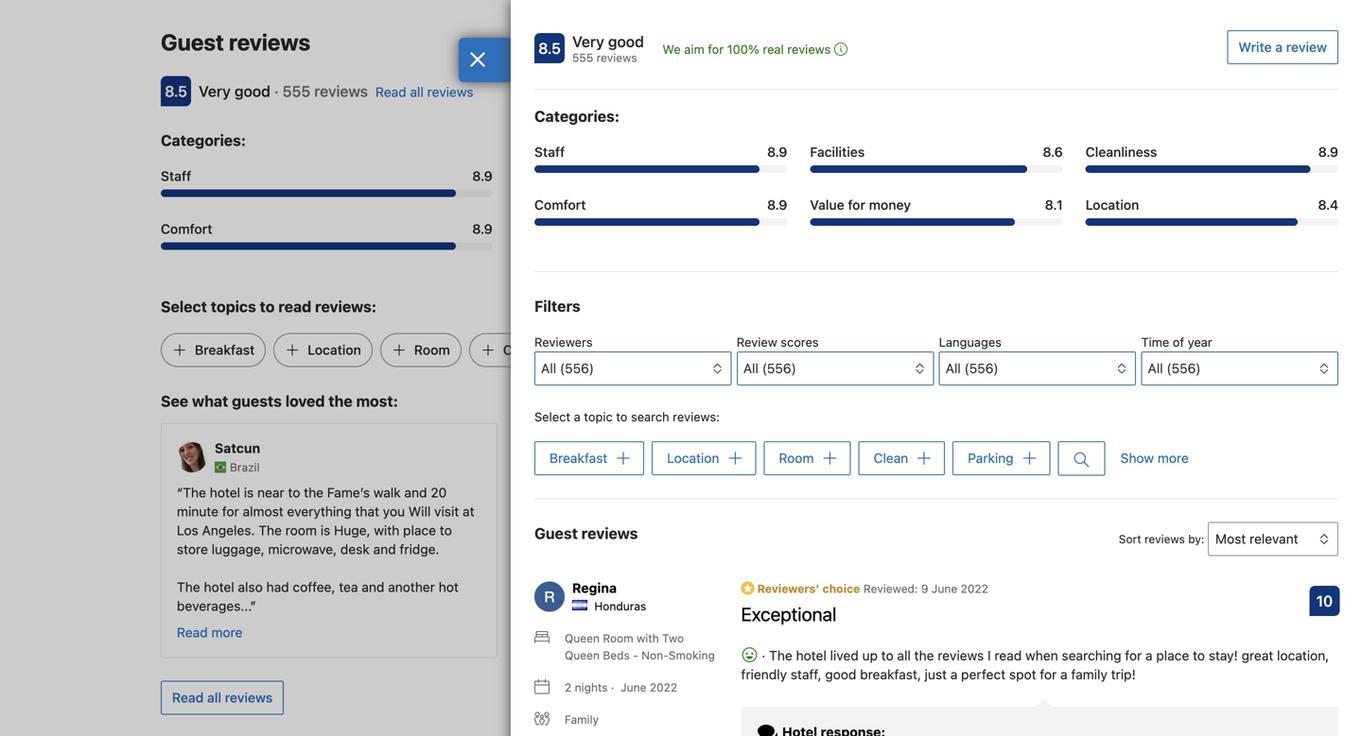 Task type: vqa. For each thing, say whether or not it's contained in the screenshot.


Task type: describe. For each thing, give the bounding box(es) containing it.
there's
[[777, 542, 819, 558]]

all (556) for review scores
[[743, 361, 796, 377]]

1 vertical spatial 2022
[[650, 681, 677, 695]]

for up trip!
[[1125, 648, 1142, 664]]

" breakfast wasn't as good as what we experienced in anaheim. there was no cinnamon granola which was a real shame. the waffles were great, as were the pastries. the omelettes were good when just cheese but gets weird when filled with peppers at...
[[881, 485, 1179, 596]]

the up "around"
[[699, 504, 719, 520]]

0 vertical spatial and
[[404, 485, 427, 501]]

honduras
[[594, 600, 646, 613]]

write
[[1239, 39, 1272, 55]]

guest reviews element
[[161, 27, 1078, 57]]

united
[[934, 461, 969, 475]]

close image
[[469, 52, 486, 67]]

to inside " friendly welcoming front desk staff, quickly check in/ out, free coffee in the lobby , the kitchen staff are always around during the breakfast time to check & quickly refill if there's menu from the table  finished, * renovated bathroom, *...
[[620, 542, 632, 558]]

" for friendly welcoming front desk staff, quickly check in/ out, free coffee in the lobby , the kitchen staff are always around during the breakfast time to check & quickly refill if there's menu from the table  finished, * renovated bathroom, *...
[[529, 485, 535, 501]]

united kingdom image
[[919, 462, 930, 474]]

peppers
[[1046, 580, 1097, 596]]

20
[[431, 485, 447, 501]]

bathroom,
[[529, 580, 592, 596]]

trip!
[[1111, 667, 1136, 683]]

1 vertical spatial value
[[515, 221, 550, 237]]

to right up
[[881, 648, 894, 664]]

filter reviews region
[[534, 295, 1339, 386]]

location 8.4 meter
[[1086, 219, 1339, 226]]

value for money 8.1 meter
[[810, 219, 1063, 226]]

(556) for languages
[[964, 361, 999, 377]]

staff
[[577, 523, 605, 539]]

read all reviews inside button
[[172, 691, 273, 706]]

we
[[1095, 485, 1112, 501]]

had
[[266, 580, 289, 596]]

0 vertical spatial money
[[869, 197, 911, 213]]

show more
[[1121, 451, 1189, 467]]

pastries.
[[1101, 542, 1154, 558]]

1 horizontal spatial 2022
[[961, 583, 988, 596]]

review scores
[[737, 335, 819, 350]]

0 vertical spatial staff 8.9 meter
[[534, 166, 787, 173]]

,
[[760, 504, 763, 520]]

staff, inside the hotel lived up to all the reviews i read when searching for a place to stay! great location, friendly staff, good breakfast, just a perfect spot for a family trip!
[[791, 667, 822, 683]]

beverages...
[[177, 599, 250, 615]]

all inside the hotel lived up to all the reviews i read when searching for a place to stay! great location, friendly staff, good breakfast, just a perfect spot for a family trip!
[[897, 648, 911, 664]]

a inside button
[[1275, 39, 1283, 55]]

staff for the topmost staff 8.9 meter
[[534, 144, 565, 160]]

for up filters
[[553, 221, 571, 237]]

guests
[[232, 393, 282, 411]]

more for the hotel is near to the fame's walk and 20 minute for almost everything that you will visit at los angeles. the room is huge, with place to store luggage, microwave, desk and fridge. the hotel also had coffee, tea and another hot beverages...
[[211, 625, 243, 641]]

rated very good element for ·
[[199, 82, 270, 100]]

read more button for " the hotel is near to the fame's walk and 20 minute for almost everything that you will visit at los angeles. the room is huge, with place to store luggage, microwave, desk and fridge. the hotel also had coffee, tea and another hot beverages...
[[177, 624, 243, 643]]

*
[[711, 561, 718, 577]]

1 vertical spatial value for money
[[515, 221, 616, 237]]

welcoming
[[587, 485, 653, 501]]

comfort for the topmost staff 8.9 meter's comfort 8.9 meter
[[534, 197, 586, 213]]

all (556) button for reviewers
[[534, 352, 732, 386]]

year
[[1188, 335, 1212, 350]]

1 horizontal spatial value
[[810, 197, 845, 213]]

place inside " the hotel is near to the fame's walk and 20 minute for almost everything that you will visit at los angeles. the room is huge, with place to store luggage, microwave, desk and fridge. the hotel also had coffee, tea and another hot beverages...
[[403, 523, 436, 539]]

filled
[[984, 580, 1014, 596]]

the hotel lived up to all the reviews i read when searching for a place to stay! great location, friendly staff, good breakfast, just a perfect spot for a family trip!
[[741, 648, 1329, 683]]

coffee,
[[293, 580, 335, 596]]

all for review scores
[[743, 361, 759, 377]]

los
[[177, 523, 198, 539]]

reviews inside button
[[225, 691, 273, 706]]

0 vertical spatial was
[[1073, 504, 1097, 520]]

hotel inside the hotel lived up to all the reviews i read when searching for a place to stay! great location, friendly staff, good breakfast, just a perfect spot for a family trip!
[[796, 648, 827, 664]]

family
[[565, 714, 599, 727]]

1 vertical spatial and
[[373, 542, 396, 558]]

choice
[[823, 583, 860, 596]]

1 vertical spatial was
[[969, 523, 993, 539]]

" inside " breakfast wasn't as good as what we experienced in anaheim. there was no cinnamon granola which was a real shame. the waffles were great, as were the pastries. the omelettes were good when just cheese but gets weird when filled with peppers at...
[[881, 485, 887, 501]]

real inside button
[[763, 42, 784, 56]]

more for friendly welcoming front desk staff, quickly check in/ out, free coffee in the lobby , the kitchen staff are always around during the breakfast time to check & quickly refill if there's menu from the table  finished, * renovated bathroom, *...
[[563, 607, 594, 622]]

0 horizontal spatial parking
[[592, 343, 639, 358]]

there
[[1034, 504, 1070, 520]]

read more for " friendly welcoming front desk staff, quickly check in/ out, free coffee in the lobby , the kitchen staff are always around during the breakfast time to check & quickly refill if there's menu from the table  finished, * renovated bathroom, *...
[[529, 607, 594, 622]]

1 horizontal spatial 8.1
[[1045, 197, 1063, 213]]

walk
[[373, 485, 401, 501]]

good inside the hotel lived up to all the reviews i read when searching for a place to stay! great location, friendly staff, good breakfast, just a perfect spot for a family trip!
[[825, 667, 857, 683]]

1 vertical spatial hotel
[[204, 580, 234, 596]]

&
[[676, 542, 685, 558]]

0 horizontal spatial guest
[[161, 29, 224, 55]]

family
[[1071, 667, 1108, 683]]

table
[[622, 561, 652, 577]]

staff for bottommost staff 8.9 meter
[[161, 168, 191, 184]]

reviewers'
[[757, 583, 820, 596]]

regina
[[572, 581, 617, 596]]

at...
[[1100, 580, 1122, 596]]

refill
[[736, 542, 762, 558]]

review categories element for bottommost staff 8.9 meter
[[161, 129, 246, 152]]

1 vertical spatial 8.4
[[1181, 221, 1201, 237]]

languages
[[939, 335, 1002, 350]]

reviews inside the hotel lived up to all the reviews i read when searching for a place to stay! great location, friendly staff, good breakfast, just a perfect spot for a family trip!
[[938, 648, 984, 664]]

0 vertical spatial june
[[932, 583, 958, 596]]

all inside read all reviews button
[[207, 691, 221, 706]]

1 vertical spatial money
[[574, 221, 616, 237]]

that
[[355, 504, 379, 520]]

1 horizontal spatial as
[[1027, 542, 1041, 558]]

1 vertical spatial june
[[621, 681, 647, 695]]

0 horizontal spatial check
[[529, 504, 565, 520]]

aim
[[684, 42, 705, 56]]

1 horizontal spatial value for money
[[810, 197, 911, 213]]

1 horizontal spatial reviews:
[[673, 410, 720, 424]]

all for time of year
[[1148, 361, 1163, 377]]

all (556) button for review scores
[[737, 352, 934, 386]]

categories: for bottommost staff 8.9 meter
[[161, 132, 246, 150]]

around
[[676, 523, 719, 539]]

1 vertical spatial facilities
[[515, 168, 570, 184]]

at
[[463, 504, 475, 520]]

review categories element for the topmost staff 8.9 meter
[[534, 105, 620, 128]]

1 horizontal spatial room
[[779, 451, 814, 466]]

gets
[[881, 580, 907, 596]]

0 horizontal spatial clean
[[503, 343, 539, 358]]

from
[[566, 561, 595, 577]]

1 vertical spatial staff 8.9 meter
[[161, 190, 493, 197]]

all (556) for reviewers
[[541, 361, 594, 377]]

wasn't
[[948, 485, 988, 501]]

near
[[257, 485, 284, 501]]

to right topic on the bottom
[[616, 410, 628, 424]]

shame.
[[1034, 523, 1078, 539]]

to right near
[[288, 485, 300, 501]]

facilities 8.6 meter
[[810, 166, 1063, 173]]

united kingdom
[[934, 461, 1020, 475]]

sort reviews by:
[[1119, 533, 1205, 546]]

friendly
[[535, 485, 583, 501]]

1 horizontal spatial facilities
[[810, 144, 865, 160]]

2 horizontal spatial as
[[1044, 485, 1058, 501]]

to left stay!
[[1193, 648, 1205, 664]]

" the hotel is near to the fame's walk and 20 minute for almost everything that you will visit at los angeles. the room is huge, with place to store luggage, microwave, desk and fridge. the hotel also had coffee, tea and another hot beverages...
[[177, 485, 475, 615]]

the down time in the left of the page
[[598, 561, 618, 577]]

1 horizontal spatial 8.4
[[1318, 197, 1339, 213]]

to down visit
[[440, 523, 452, 539]]

the inside the hotel lived up to all the reviews i read when searching for a place to stay! great location, friendly staff, good breakfast, just a perfect spot for a family trip!
[[914, 648, 934, 664]]

time of year
[[1141, 335, 1212, 350]]

when inside the hotel lived up to all the reviews i read when searching for a place to stay! great location, friendly staff, good breakfast, just a perfect spot for a family trip!
[[1025, 648, 1058, 664]]

read all reviews button
[[161, 682, 284, 716]]

1 horizontal spatial read all reviews
[[376, 84, 473, 100]]

nathan
[[919, 441, 966, 456]]

categories: for the topmost staff 8.9 meter
[[534, 107, 620, 125]]

up
[[862, 648, 878, 664]]

kitchen
[[529, 523, 573, 539]]

1 horizontal spatial cleanliness
[[1086, 144, 1157, 160]]

are
[[609, 523, 628, 539]]

0 horizontal spatial read
[[278, 298, 311, 316]]

the inside the hotel lived up to all the reviews i read when searching for a place to stay! great location, friendly staff, good breakfast, just a perfect spot for a family trip!
[[769, 648, 793, 664]]

also
[[238, 580, 263, 596]]

real inside " breakfast wasn't as good as what we experienced in anaheim. there was no cinnamon granola which was a real shame. the waffles were great, as were the pastries. the omelettes were good when just cheese but gets weird when filled with peppers at...
[[1008, 523, 1030, 539]]

indonesia image
[[567, 462, 578, 474]]

for inside button
[[708, 42, 724, 56]]

1 horizontal spatial 8.6
[[1043, 144, 1063, 160]]

0 vertical spatial guest reviews
[[161, 29, 310, 55]]

0 vertical spatial all
[[410, 84, 424, 100]]

reviews inside button
[[787, 42, 831, 56]]

just inside " breakfast wasn't as good as what we experienced in anaheim. there was no cinnamon granola which was a real shame. the waffles were great, as were the pastries. the omelettes were good when just cheese but gets weird when filled with peppers at...
[[1076, 561, 1098, 577]]

experienced
[[881, 504, 956, 520]]

lia
[[567, 441, 586, 456]]

the up 'minute'
[[183, 485, 206, 501]]

with inside " breakfast wasn't as good as what we experienced in anaheim. there was no cinnamon granola which was a real shame. the waffles were great, as were the pastries. the omelettes were good when just cheese but gets weird when filled with peppers at...
[[1017, 580, 1043, 596]]

1 horizontal spatial guest
[[534, 525, 578, 543]]

the up if
[[765, 523, 785, 539]]

a left 'family'
[[1061, 667, 1068, 683]]

search
[[631, 410, 669, 424]]

time
[[590, 542, 616, 558]]

perfect
[[961, 667, 1006, 683]]

10
[[1316, 592, 1333, 610]]

hot
[[439, 580, 459, 596]]

all (556) button for time of year
[[1141, 352, 1339, 386]]

0 horizontal spatial breakfast
[[195, 343, 255, 358]]

the right ","
[[767, 504, 787, 520]]

reviewers
[[534, 335, 593, 350]]

all (556) button for languages
[[939, 352, 1136, 386]]

what inside " breakfast wasn't as good as what we experienced in anaheim. there was no cinnamon granola which was a real shame. the waffles were great, as were the pastries. the omelettes were good when just cheese but gets weird when filled with peppers at...
[[1062, 485, 1091, 501]]

" for hotel
[[250, 599, 256, 615]]

in inside " friendly welcoming front desk staff, quickly check in/ out, free coffee in the lobby , the kitchen staff are always around during the breakfast time to check & quickly refill if there's menu from the table  finished, * renovated bathroom, *...
[[685, 504, 695, 520]]

1 vertical spatial 8.6
[[827, 168, 847, 184]]

0 vertical spatial room
[[414, 343, 450, 358]]

0 horizontal spatial is
[[244, 485, 254, 501]]

read more for " the hotel is near to the fame's walk and 20 minute for almost everything that you will visit at los angeles. the room is huge, with place to store luggage, microwave, desk and fridge. the hotel also had coffee, tea and another hot beverages...
[[177, 625, 243, 641]]

kingdom
[[972, 461, 1020, 475]]

0 horizontal spatial cleanliness
[[870, 168, 941, 184]]

the up gets
[[881, 561, 904, 577]]

were down which at the right bottom
[[955, 542, 984, 558]]

0 vertical spatial when
[[1040, 561, 1072, 577]]

select for select a topic to search reviews:
[[534, 410, 571, 424]]

staff, inside " friendly welcoming front desk staff, quickly check in/ out, free coffee in the lobby , the kitchen staff are always around during the breakfast time to check & quickly refill if there's menu from the table  finished, * renovated bathroom, *...
[[722, 485, 753, 501]]

write a review button
[[1227, 30, 1339, 64]]

very good · 555 reviews
[[199, 82, 368, 100]]

read more button for " friendly welcoming front desk staff, quickly check in/ out, free coffee in the lobby , the kitchen staff are always around during the breakfast time to check & quickly refill if there's menu from the table  finished, * renovated bathroom, *...
[[529, 605, 594, 624]]

rated very good element for 555
[[572, 30, 644, 53]]

finished,
[[656, 561, 708, 577]]

this is a carousel with rotating slides. it displays featured reviews of the property. use next and previous buttons to navigate. region
[[146, 416, 1217, 667]]

the inside " breakfast wasn't as good as what we experienced in anaheim. there was no cinnamon granola which was a real shame. the waffles were great, as were the pastries. the omelettes were good when just cheese but gets weird when filled with peppers at...
[[1078, 542, 1098, 558]]

great,
[[988, 542, 1024, 558]]

you
[[383, 504, 405, 520]]



Task type: locate. For each thing, give the bounding box(es) containing it.
all
[[541, 361, 556, 377], [743, 361, 759, 377], [946, 361, 961, 377], [1148, 361, 1163, 377]]

1 vertical spatial all
[[897, 648, 911, 664]]

more right "show"
[[1158, 451, 1189, 467]]

brazil
[[230, 461, 260, 475]]

0 horizontal spatial "
[[177, 485, 183, 501]]

room
[[414, 343, 450, 358], [779, 451, 814, 466]]

read all reviews
[[376, 84, 473, 100], [172, 691, 273, 706]]

" inside " friendly welcoming front desk staff, quickly check in/ out, free coffee in the lobby , the kitchen staff are always around during the breakfast time to check & quickly refill if there's menu from the table  finished, * renovated bathroom, *...
[[529, 485, 535, 501]]

all (556) button down year
[[1141, 352, 1339, 386]]

1 horizontal spatial review categories element
[[534, 105, 620, 128]]

breakfast,
[[860, 667, 921, 683]]

luggage,
[[212, 542, 265, 558]]

time
[[1141, 335, 1169, 350]]

(556) down of
[[1167, 361, 1201, 377]]

2 all from the left
[[743, 361, 759, 377]]

0 horizontal spatial "
[[250, 599, 256, 615]]

4 all from the left
[[1148, 361, 1163, 377]]

june right the 'nights'
[[621, 681, 647, 695]]

1 horizontal spatial 555
[[572, 51, 593, 64]]

0 vertical spatial select
[[161, 298, 207, 316]]

2 vertical spatial and
[[362, 580, 384, 596]]

fridge.
[[400, 542, 439, 558]]

" inside " the hotel is near to the fame's walk and 20 minute for almost everything that you will visit at los angeles. the room is huge, with place to store luggage, microwave, desk and fridge. the hotel also had coffee, tea and another hot beverages...
[[177, 485, 183, 501]]

1 vertical spatial 555
[[283, 82, 311, 100]]

read inside the hotel lived up to all the reviews i read when searching for a place to stay! great location, friendly staff, good breakfast, just a perfect spot for a family trip!
[[995, 648, 1022, 664]]

what right see
[[192, 393, 228, 411]]

parking up wasn't
[[968, 451, 1014, 466]]

2 vertical spatial when
[[1025, 648, 1058, 664]]

1 horizontal spatial place
[[1156, 648, 1189, 664]]

the down granola
[[881, 542, 904, 558]]

scored 10 element
[[1310, 586, 1340, 617]]

very
[[572, 33, 604, 51], [199, 82, 231, 100]]

0 vertical spatial check
[[529, 504, 565, 520]]

0 vertical spatial 555
[[572, 51, 593, 64]]

0 vertical spatial quickly
[[756, 485, 800, 501]]

0 vertical spatial place
[[403, 523, 436, 539]]

desk inside " the hotel is near to the fame's walk and 20 minute for almost everything that you will visit at los angeles. the room is huge, with place to store luggage, microwave, desk and fridge. the hotel also had coffee, tea and another hot beverages...
[[340, 542, 370, 558]]

(556) down review scores
[[762, 361, 796, 377]]

1 horizontal spatial all
[[410, 84, 424, 100]]

2 horizontal spatial ·
[[758, 648, 769, 664]]

1 vertical spatial quickly
[[689, 542, 732, 558]]

2 in from the left
[[959, 504, 970, 520]]

renovated
[[721, 561, 782, 577]]

0 horizontal spatial more
[[211, 625, 243, 641]]

for right the aim on the top
[[708, 42, 724, 56]]

2 nights · june 2022
[[565, 681, 677, 695]]

0 vertical spatial hotel
[[210, 485, 240, 501]]

scored 8.5 element for very good 555 reviews
[[534, 33, 565, 63]]

with down you
[[374, 523, 400, 539]]

money
[[869, 197, 911, 213], [574, 221, 616, 237]]

very inside very good 555 reviews
[[572, 33, 604, 51]]

a right searching
[[1146, 648, 1153, 664]]

0 horizontal spatial 555
[[283, 82, 311, 100]]

·
[[274, 82, 279, 100], [758, 648, 769, 664], [611, 681, 614, 695]]

the inside " the hotel is near to the fame's walk and 20 minute for almost everything that you will visit at los angeles. the room is huge, with place to store luggage, microwave, desk and fridge. the hotel also had coffee, tea and another hot beverages...
[[304, 485, 324, 501]]

for up the value for money 8.1 meter
[[848, 197, 866, 213]]

comfort 8.9 meter for the topmost staff 8.9 meter
[[534, 219, 787, 226]]

we aim for 100% real reviews button
[[663, 40, 848, 59]]

2 " from the left
[[529, 485, 535, 501]]

categories: down very good 555 reviews at the left of the page
[[534, 107, 620, 125]]

huge,
[[334, 523, 370, 539]]

store
[[177, 542, 208, 558]]

1 horizontal spatial guest reviews
[[534, 525, 638, 543]]

select
[[161, 298, 207, 316], [534, 410, 571, 424]]

anaheim.
[[974, 504, 1031, 520]]

0 horizontal spatial money
[[574, 221, 616, 237]]

1 vertical spatial cleanliness
[[870, 168, 941, 184]]

staff
[[534, 144, 565, 160], [161, 168, 191, 184]]

the up breakfast,
[[914, 648, 934, 664]]

0 horizontal spatial reviews:
[[315, 298, 377, 316]]

1 horizontal spatial rated very good element
[[572, 30, 644, 53]]

almost
[[243, 504, 284, 520]]

real right 100%
[[763, 42, 784, 56]]

0 horizontal spatial staff
[[161, 168, 191, 184]]

2 vertical spatial all
[[207, 691, 221, 706]]

write a review
[[1239, 39, 1327, 55]]

with right filled
[[1017, 580, 1043, 596]]

guest
[[161, 29, 224, 55], [534, 525, 578, 543]]

we aim for 100% real reviews
[[663, 42, 831, 56]]

(556) for review scores
[[762, 361, 796, 377]]

read all reviews down beverages... at bottom
[[172, 691, 273, 706]]

1 in from the left
[[685, 504, 695, 520]]

very for very good · 555 reviews
[[199, 82, 231, 100]]

to down the are
[[620, 542, 632, 558]]

comfort for comfort 8.9 meter associated with bottommost staff 8.9 meter
[[161, 221, 212, 237]]

if
[[766, 542, 773, 558]]

0 vertical spatial facilities
[[810, 144, 865, 160]]

0 horizontal spatial comfort
[[161, 221, 212, 237]]

0 vertical spatial parking
[[592, 343, 639, 358]]

0 vertical spatial 8.4
[[1318, 197, 1339, 213]]

all (556) down reviewers
[[541, 361, 594, 377]]

0 horizontal spatial was
[[969, 523, 993, 539]]

tea
[[339, 580, 358, 596]]

0 horizontal spatial select
[[161, 298, 207, 316]]

categories: down very good · 555 reviews
[[161, 132, 246, 150]]

loved
[[285, 393, 325, 411]]

1 vertical spatial guest reviews
[[534, 525, 638, 543]]

0 horizontal spatial what
[[192, 393, 228, 411]]

1 vertical spatial clean
[[874, 451, 908, 466]]

1 vertical spatial check
[[636, 542, 672, 558]]

is left near
[[244, 485, 254, 501]]

a right the write
[[1275, 39, 1283, 55]]

1 horizontal spatial parking
[[968, 451, 1014, 466]]

*...
[[595, 580, 609, 596]]

select left the topics at the left top
[[161, 298, 207, 316]]

waffles
[[908, 542, 951, 558]]

the right the 'loved'
[[329, 393, 353, 411]]

2022 down omelettes
[[961, 583, 988, 596]]

cleanliness 8.9 meter
[[1086, 166, 1339, 173]]

0 horizontal spatial with
[[374, 523, 400, 539]]

0 vertical spatial read all reviews
[[376, 84, 473, 100]]

1 vertical spatial read more
[[177, 625, 243, 641]]

omelettes
[[908, 561, 968, 577]]

reviews inside very good 555 reviews
[[597, 51, 637, 64]]

the down almost
[[259, 523, 282, 539]]

clean left united kingdom image
[[874, 451, 908, 466]]

were down the shame.
[[1045, 542, 1074, 558]]

all (556) button down languages
[[939, 352, 1136, 386]]

2 (556) from the left
[[762, 361, 796, 377]]

1 vertical spatial when
[[948, 580, 980, 596]]

angeles.
[[202, 523, 255, 539]]

for up the 'angeles.'
[[222, 504, 239, 520]]

(556) down reviewers
[[560, 361, 594, 377]]

a left perfect
[[950, 667, 958, 683]]

comfort 8.9 meter for bottommost staff 8.9 meter
[[161, 243, 493, 250]]

in/
[[569, 504, 584, 520]]

1 horizontal spatial "
[[529, 485, 535, 501]]

0 horizontal spatial as
[[992, 485, 1006, 501]]

read right i
[[995, 648, 1022, 664]]

1 vertical spatial 8.1
[[829, 221, 847, 237]]

0 horizontal spatial read all reviews
[[172, 691, 273, 706]]

and left the fridge.
[[373, 542, 396, 558]]

all for languages
[[946, 361, 961, 377]]

2022
[[961, 583, 988, 596], [650, 681, 677, 695]]

1 vertical spatial just
[[925, 667, 947, 683]]

2 all (556) from the left
[[743, 361, 796, 377]]

1 vertical spatial real
[[1008, 523, 1030, 539]]

in inside " breakfast wasn't as good as what we experienced in anaheim. there was no cinnamon granola which was a real shame. the waffles were great, as were the pastries. the omelettes were good when just cheese but gets weird when filled with peppers at...
[[959, 504, 970, 520]]

read inside button
[[172, 691, 204, 706]]

0 vertical spatial real
[[763, 42, 784, 56]]

breakfast inside " breakfast wasn't as good as what we experienced in anaheim. there was no cinnamon granola which was a real shame. the waffles were great, as were the pastries. the omelettes were good when just cheese but gets weird when filled with peppers at...
[[887, 485, 945, 501]]

with inside " the hotel is near to the fame's walk and 20 minute for almost everything that you will visit at los angeles. the room is huge, with place to store luggage, microwave, desk and fridge. the hotel also had coffee, tea and another hot beverages...
[[374, 523, 400, 539]]

show
[[1121, 451, 1154, 467]]

select up lia
[[534, 410, 571, 424]]

which
[[930, 523, 966, 539]]

fame's
[[327, 485, 370, 501]]

check up kitchen
[[529, 504, 565, 520]]

1 horizontal spatial select
[[534, 410, 571, 424]]

1 all (556) button from the left
[[534, 352, 732, 386]]

0 vertical spatial ·
[[274, 82, 279, 100]]

hotel left lived at the right bottom of the page
[[796, 648, 827, 664]]

1 horizontal spatial comfort 8.9 meter
[[534, 219, 787, 226]]

value for money
[[810, 197, 911, 213], [515, 221, 616, 237]]

all (556) button up select a topic to search reviews:
[[534, 352, 732, 386]]

was down anaheim.
[[969, 523, 993, 539]]

breakfast
[[195, 343, 255, 358], [550, 451, 608, 466], [887, 485, 945, 501]]

all (556)
[[541, 361, 594, 377], [743, 361, 796, 377], [946, 361, 999, 377], [1148, 361, 1201, 377]]

0 vertical spatial breakfast
[[195, 343, 255, 358]]

comfort 8.9 meter
[[534, 219, 787, 226], [161, 243, 493, 250]]

as up there
[[1044, 485, 1058, 501]]

1 all (556) from the left
[[541, 361, 594, 377]]

when
[[1040, 561, 1072, 577], [948, 580, 980, 596], [1025, 648, 1058, 664]]

searching
[[1062, 648, 1121, 664]]

1 horizontal spatial june
[[932, 583, 958, 596]]

1 (556) from the left
[[560, 361, 594, 377]]

4 all (556) from the left
[[1148, 361, 1201, 377]]

scored 8.5 element
[[534, 33, 565, 63], [161, 76, 191, 106]]

1 vertical spatial select
[[534, 410, 571, 424]]

all (556) for languages
[[946, 361, 999, 377]]

1 horizontal spatial read more
[[529, 607, 594, 622]]

read more down beverages... at bottom
[[177, 625, 243, 641]]

for inside " the hotel is near to the fame's walk and 20 minute for almost everything that you will visit at los angeles. the room is huge, with place to store luggage, microwave, desk and fridge. the hotel also had coffee, tea and another hot beverages...
[[222, 504, 239, 520]]

out,
[[587, 504, 611, 520]]

when up spot
[[1025, 648, 1058, 664]]

1 horizontal spatial very
[[572, 33, 604, 51]]

place down 'will'
[[403, 523, 436, 539]]

1 horizontal spatial 8.5
[[538, 39, 561, 57]]

8.5
[[538, 39, 561, 57], [165, 82, 187, 100]]

" up kitchen
[[529, 485, 535, 501]]

place left stay!
[[1156, 648, 1189, 664]]

4 all (556) button from the left
[[1141, 352, 1339, 386]]

when up peppers
[[1040, 561, 1072, 577]]

all down review on the top right
[[743, 361, 759, 377]]

check down always
[[636, 542, 672, 558]]

reviewers' choice
[[754, 583, 860, 596]]

staff 8.9 meter
[[534, 166, 787, 173], [161, 190, 493, 197]]

read more button down beverages... at bottom
[[177, 624, 243, 643]]

real up great,
[[1008, 523, 1030, 539]]

3 (556) from the left
[[964, 361, 999, 377]]

1 horizontal spatial just
[[1076, 561, 1098, 577]]

will
[[409, 504, 431, 520]]

1 horizontal spatial quickly
[[756, 485, 800, 501]]

review categories element
[[534, 105, 620, 128], [161, 129, 246, 152]]

555
[[572, 51, 593, 64], [283, 82, 311, 100]]

cheese
[[1102, 561, 1146, 577]]

guest reviews
[[161, 29, 310, 55], [534, 525, 638, 543]]

0 horizontal spatial very
[[199, 82, 231, 100]]

3 all (556) button from the left
[[939, 352, 1136, 386]]

good inside very good 555 reviews
[[608, 33, 644, 51]]

breakfast up friendly
[[550, 451, 608, 466]]

facilities
[[810, 144, 865, 160], [515, 168, 570, 184]]

0 horizontal spatial scored 8.5 element
[[161, 76, 191, 106]]

a inside " breakfast wasn't as good as what we experienced in anaheim. there was no cinnamon granola which was a real shame. the waffles were great, as were the pastries. the omelettes were good when just cheese but gets weird when filled with peppers at...
[[997, 523, 1004, 539]]

0 horizontal spatial read more
[[177, 625, 243, 641]]

what left we
[[1062, 485, 1091, 501]]

read all reviews down the close icon
[[376, 84, 473, 100]]

0 vertical spatial staff,
[[722, 485, 753, 501]]

just inside the hotel lived up to all the reviews i read when searching for a place to stay! great location, friendly staff, good breakfast, just a perfect spot for a family trip!
[[925, 667, 947, 683]]

(556) for reviewers
[[560, 361, 594, 377]]

the up friendly
[[769, 648, 793, 664]]

guest reviews up very good · 555 reviews
[[161, 29, 310, 55]]

the up beverages... at bottom
[[177, 580, 200, 596]]

(556) for time of year
[[1167, 361, 1201, 377]]

desk inside " friendly welcoming front desk staff, quickly check in/ out, free coffee in the lobby , the kitchen staff are always around during the breakfast time to check & quickly refill if there's menu from the table  finished, * renovated bathroom, *...
[[689, 485, 718, 501]]

and up 'will'
[[404, 485, 427, 501]]

just up peppers
[[1076, 561, 1098, 577]]

sort
[[1119, 533, 1141, 546]]

0 vertical spatial 8.5
[[538, 39, 561, 57]]

location,
[[1277, 648, 1329, 664]]

1 horizontal spatial "
[[609, 580, 615, 596]]

1 horizontal spatial breakfast
[[550, 451, 608, 466]]

2
[[565, 681, 572, 695]]

1 vertical spatial breakfast
[[550, 451, 608, 466]]

2 all (556) button from the left
[[737, 352, 934, 386]]

review categories element down very good 555 reviews at the left of the page
[[534, 105, 620, 128]]

very for very good 555 reviews
[[572, 33, 604, 51]]

3 all from the left
[[946, 361, 961, 377]]

" up honduras
[[609, 580, 615, 596]]

" for the hotel is near to the fame's walk and 20 minute for almost everything that you will visit at los angeles. the room is huge, with place to store luggage, microwave, desk and fridge. the hotel also had coffee, tea and another hot beverages...
[[177, 485, 183, 501]]

categories:
[[534, 107, 620, 125], [161, 132, 246, 150]]

3 " from the left
[[881, 485, 887, 501]]

3 all (556) from the left
[[946, 361, 999, 377]]

scored 8.5 element for very good · 555 reviews
[[161, 76, 191, 106]]

but
[[1149, 561, 1169, 577]]

· for june 2022
[[611, 681, 614, 695]]

0 vertical spatial value
[[810, 197, 845, 213]]

stay!
[[1209, 648, 1238, 664]]

2 horizontal spatial "
[[881, 485, 887, 501]]

quickly
[[756, 485, 800, 501], [689, 542, 732, 558]]

" for table
[[609, 580, 615, 596]]

clean down filters
[[503, 343, 539, 358]]

rated very good element
[[572, 30, 644, 53], [199, 82, 270, 100]]

the down the shame.
[[1078, 542, 1098, 558]]

"
[[609, 580, 615, 596], [250, 599, 256, 615]]

cleanliness up cleanliness 8.9 meter
[[1086, 144, 1157, 160]]

1 horizontal spatial clean
[[874, 451, 908, 466]]

in down wasn't
[[959, 504, 970, 520]]

all (556) button
[[534, 352, 732, 386], [737, 352, 934, 386], [939, 352, 1136, 386], [1141, 352, 1339, 386]]

brazil image
[[215, 462, 226, 474]]

breakfast down the topics at the left top
[[195, 343, 255, 358]]

all down time
[[1148, 361, 1163, 377]]

1 horizontal spatial read more button
[[529, 605, 594, 624]]

all down languages
[[946, 361, 961, 377]]

desk right the front at the bottom of page
[[689, 485, 718, 501]]

all (556) down review scores
[[743, 361, 796, 377]]

check
[[529, 504, 565, 520], [636, 542, 672, 558]]

as up anaheim.
[[992, 485, 1006, 501]]

1 all from the left
[[541, 361, 556, 377]]

during
[[722, 523, 761, 539]]

555 inside very good 555 reviews
[[572, 51, 593, 64]]

cleanliness
[[1086, 144, 1157, 160], [870, 168, 941, 184]]

all (556) for time of year
[[1148, 361, 1201, 377]]

0 horizontal spatial value for money
[[515, 221, 616, 237]]

minute
[[177, 504, 219, 520]]

0 horizontal spatial real
[[763, 42, 784, 56]]

1 " from the left
[[177, 485, 183, 501]]

· for ·
[[274, 82, 279, 100]]

review categories element down very good · 555 reviews
[[161, 129, 246, 152]]

2 vertical spatial breakfast
[[887, 485, 945, 501]]

just right breakfast,
[[925, 667, 947, 683]]

june
[[932, 583, 958, 596], [621, 681, 647, 695]]

1 horizontal spatial scored 8.5 element
[[534, 33, 565, 63]]

0 vertical spatial reviews:
[[315, 298, 377, 316]]

see
[[161, 393, 188, 411]]

when down omelettes
[[948, 580, 980, 596]]

quickly up ","
[[756, 485, 800, 501]]

0 horizontal spatial 2022
[[650, 681, 677, 695]]

friendly
[[741, 667, 787, 683]]

8.5 for very good · 555 reviews
[[165, 82, 187, 100]]

as right great,
[[1027, 542, 1041, 558]]

front
[[656, 485, 685, 501]]

show more button
[[1121, 442, 1189, 476]]

place inside the hotel lived up to all the reviews i read when searching for a place to stay! great location, friendly staff, good breakfast, just a perfect spot for a family trip!
[[1156, 648, 1189, 664]]

1 vertical spatial rated very good element
[[199, 82, 270, 100]]

1 horizontal spatial is
[[320, 523, 330, 539]]

for right spot
[[1040, 667, 1057, 683]]

just
[[1076, 561, 1098, 577], [925, 667, 947, 683]]

staff, up lobby
[[722, 485, 753, 501]]

indonesia
[[582, 461, 633, 475]]

" up experienced
[[881, 485, 887, 501]]

to right the topics at the left top
[[260, 298, 275, 316]]

i
[[988, 648, 991, 664]]

lobby
[[722, 504, 756, 520]]

were
[[955, 542, 984, 558], [1045, 542, 1074, 558], [972, 561, 1001, 577]]

all down reviewers
[[541, 361, 556, 377]]

value for money up filters
[[515, 221, 616, 237]]

0 vertical spatial just
[[1076, 561, 1098, 577]]

1 horizontal spatial read
[[995, 648, 1022, 664]]

very good 555 reviews
[[572, 33, 644, 64]]

all for reviewers
[[541, 361, 556, 377]]

0 horizontal spatial comfort 8.9 meter
[[161, 243, 493, 250]]

2 vertical spatial more
[[211, 625, 243, 641]]

8.9
[[767, 144, 787, 160], [1318, 144, 1339, 160], [472, 168, 493, 184], [1181, 168, 1201, 184], [767, 197, 787, 213], [472, 221, 493, 237]]

cleanliness up the value for money 8.1 meter
[[870, 168, 941, 184]]

for
[[708, 42, 724, 56], [848, 197, 866, 213], [553, 221, 571, 237], [222, 504, 239, 520], [1125, 648, 1142, 664], [1040, 667, 1057, 683]]

select a topic to search reviews:
[[534, 410, 720, 424]]

desk
[[689, 485, 718, 501], [340, 542, 370, 558]]

parking up select a topic to search reviews:
[[592, 343, 639, 358]]

0 vertical spatial clean
[[503, 343, 539, 358]]

" up 'minute'
[[177, 485, 183, 501]]

select for select topics to read reviews:
[[161, 298, 207, 316]]

in up "around"
[[685, 504, 695, 520]]

reviewed: 9 june 2022
[[864, 583, 988, 596]]

4 (556) from the left
[[1167, 361, 1201, 377]]

everything
[[287, 504, 352, 520]]

more inside "show more" button
[[1158, 451, 1189, 467]]

guest reviews down in/
[[534, 525, 638, 543]]

staff,
[[722, 485, 753, 501], [791, 667, 822, 683]]

a left topic on the bottom
[[574, 410, 581, 424]]

1 vertical spatial staff
[[161, 168, 191, 184]]

0 vertical spatial staff
[[534, 144, 565, 160]]

0 horizontal spatial value
[[515, 221, 550, 237]]

hotel up beverages... at bottom
[[204, 580, 234, 596]]

were up filled
[[972, 561, 1001, 577]]

the up everything
[[304, 485, 324, 501]]

1 vertical spatial 8.5
[[165, 82, 187, 100]]

8.5 for very good 555 reviews
[[538, 39, 561, 57]]



